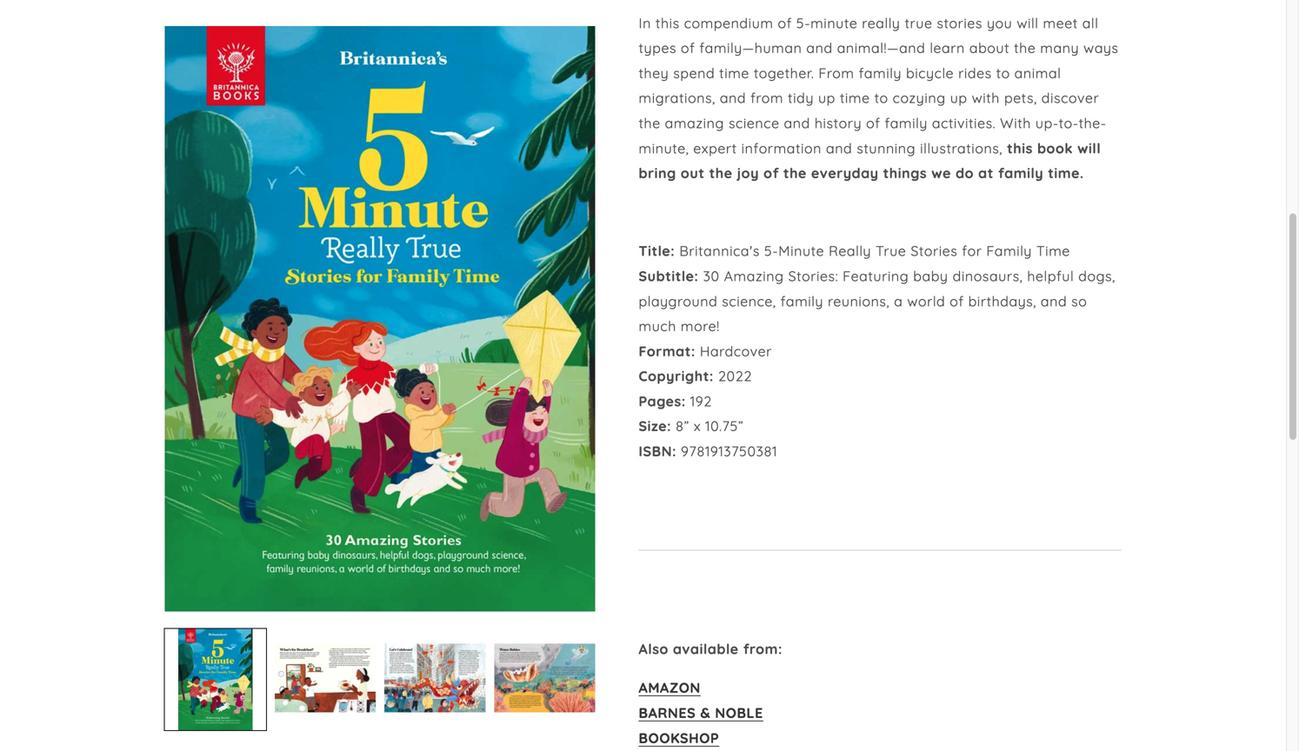 Task type: describe. For each thing, give the bounding box(es) containing it.
isbn:
[[639, 443, 677, 460]]

will inside 'this book will bring out the joy of the everyday things we do at family time.'
[[1078, 139, 1102, 157]]

bring
[[639, 165, 677, 182]]

this book will bring out the joy of the everyday things we do at family time.
[[639, 139, 1102, 182]]

in this compendium of 5-minute really true stories you will meet all types of family—human and animal!—and learn about the many ways they spend time together. from family bicycle rides to animal migrations, and from tidy up time to cozying up with pets, discover the amazing science and history of family activities. with up-to-the- minute, expert information and stunning illustrations,
[[639, 14, 1119, 157]]

5- inside 5-minute really true stories for family time subtitle:
[[765, 242, 779, 260]]

history
[[815, 114, 862, 132]]

animal
[[1015, 64, 1062, 82]]

rides
[[959, 64, 992, 82]]

a
[[895, 293, 904, 310]]

amazon
[[639, 680, 701, 697]]

this inside 'this book will bring out the joy of the everyday things we do at family time.'
[[1008, 139, 1034, 157]]

illustrations,
[[921, 139, 1003, 157]]

activities.
[[933, 114, 996, 132]]

reunions,
[[828, 293, 890, 310]]

true
[[876, 242, 907, 260]]

so
[[1072, 293, 1088, 310]]

true
[[905, 14, 933, 32]]

x
[[694, 418, 701, 435]]

all
[[1083, 14, 1099, 32]]

also available from:
[[639, 641, 783, 658]]

book
[[1038, 139, 1074, 157]]

helpful
[[1028, 268, 1075, 285]]

minute
[[811, 14, 858, 32]]

everyday
[[812, 165, 879, 182]]

5-minute really true stories for family time subtitle:
[[639, 242, 1071, 285]]

really
[[862, 14, 901, 32]]

subtitle:
[[639, 268, 699, 285]]

this inside in this compendium of 5-minute really true stories you will meet all types of family—human and animal!—and learn about the many ways they spend time together. from family bicycle rides to animal migrations, and from tidy up time to cozying up with pets, discover the amazing science and history of family activities. with up-to-the- minute, expert information and stunning illustrations,
[[656, 14, 680, 32]]

science,
[[722, 293, 777, 310]]

cozying
[[893, 89, 946, 107]]

barnes
[[639, 705, 696, 722]]

animal!—and
[[838, 39, 926, 57]]

title:
[[639, 242, 675, 260]]

1 up from the left
[[819, 89, 836, 107]]

about
[[970, 39, 1010, 57]]

do
[[956, 165, 975, 182]]

5- inside in this compendium of 5-minute really true stories you will meet all types of family—human and animal!—and learn about the many ways they spend time together. from family bicycle rides to animal migrations, and from tidy up time to cozying up with pets, discover the amazing science and history of family activities. with up-to-the- minute, expert information and stunning illustrations,
[[797, 14, 811, 32]]

many
[[1041, 39, 1080, 57]]

amazon link
[[639, 680, 701, 697]]

bookshop
[[639, 730, 720, 747]]

family down cozying
[[885, 114, 928, 132]]

size: 8" x 10.75" isbn: 9781913750381
[[639, 418, 778, 460]]

1 horizontal spatial time
[[840, 89, 871, 107]]

from
[[751, 89, 784, 107]]

available
[[673, 641, 739, 658]]

stories
[[937, 14, 983, 32]]

and down history
[[827, 139, 853, 157]]

format:
[[639, 343, 696, 360]]

and down the minute
[[807, 39, 833, 57]]

joy
[[738, 165, 760, 182]]

at
[[979, 165, 994, 182]]

minute,
[[639, 139, 689, 157]]

copyright:
[[639, 368, 714, 385]]

time.
[[1049, 165, 1085, 182]]

the up minute,
[[639, 114, 661, 132]]

types
[[639, 39, 677, 57]]

family down animal!—and
[[859, 64, 902, 82]]

bicycle
[[907, 64, 955, 82]]

the down information
[[784, 165, 807, 182]]

9781913750381
[[681, 443, 778, 460]]

hardcover
[[700, 343, 773, 360]]

information
[[742, 139, 822, 157]]

dinosaurs,
[[953, 268, 1024, 285]]

2022
[[719, 368, 753, 385]]

0 vertical spatial to
[[997, 64, 1011, 82]]

tidy
[[788, 89, 814, 107]]

1 vertical spatial to
[[875, 89, 889, 107]]

with
[[972, 89, 1001, 107]]

also
[[639, 641, 669, 658]]

time
[[1037, 242, 1071, 260]]

learn
[[930, 39, 966, 57]]



Task type: locate. For each thing, give the bounding box(es) containing it.
dogs,
[[1079, 268, 1116, 285]]

noble
[[716, 705, 764, 722]]

the up 'animal' at the top right of the page
[[1015, 39, 1037, 57]]

&
[[701, 705, 711, 722]]

more!
[[681, 318, 720, 335]]

0 horizontal spatial up
[[819, 89, 836, 107]]

ways
[[1084, 39, 1119, 57]]

0 vertical spatial time
[[720, 64, 750, 82]]

0 horizontal spatial time
[[720, 64, 750, 82]]

up-
[[1036, 114, 1059, 132]]

cover of britannica's 5-minute really true stories for family time. subtitle reads 30 amazing stories featuring dinosaurs, helpful dogs, playground science, family reunions, a world of birthdays and so much more! image
[[165, 26, 596, 612]]

the-
[[1079, 114, 1107, 132]]

family inside '30 amazing stories: featuring baby dinosaurs, helpful dogs, playground science, family reunions, a world of birthdays, and so much more! format: hardcover copyright: 2022 pages: 192'
[[781, 293, 824, 310]]

stunning
[[857, 139, 916, 157]]

of up the stunning
[[867, 114, 881, 132]]

spend
[[674, 64, 715, 82]]

0 vertical spatial will
[[1017, 14, 1039, 32]]

world
[[908, 293, 946, 310]]

from
[[819, 64, 855, 82]]

to left cozying
[[875, 89, 889, 107]]

10.75"
[[706, 418, 744, 435]]

bookshop link
[[639, 730, 720, 747]]

expert
[[694, 139, 737, 157]]

192
[[691, 393, 712, 410]]

discover
[[1042, 89, 1100, 107]]

30 amazing stories: featuring baby dinosaurs, helpful dogs, playground science, family reunions, a world of birthdays, and so much more! format: hardcover copyright: 2022 pages: 192
[[639, 268, 1116, 410]]

5- up amazing
[[765, 242, 779, 260]]

we
[[932, 165, 952, 182]]

time
[[720, 64, 750, 82], [840, 89, 871, 107]]

family inside 'this book will bring out the joy of the everyday things we do at family time.'
[[999, 165, 1044, 182]]

meet
[[1044, 14, 1079, 32]]

and down tidy
[[784, 114, 811, 132]]

amazon barnes & noble bookshop
[[639, 680, 764, 747]]

of inside '30 amazing stories: featuring baby dinosaurs, helpful dogs, playground science, family reunions, a world of birthdays, and so much more! format: hardcover copyright: 2022 pages: 192'
[[950, 293, 965, 310]]

stories:
[[789, 268, 839, 285]]

time down family—human
[[720, 64, 750, 82]]

family down stories:
[[781, 293, 824, 310]]

of up family—human
[[778, 14, 793, 32]]

2 up from the left
[[951, 89, 968, 107]]

things
[[884, 165, 928, 182]]

5-
[[797, 14, 811, 32], [765, 242, 779, 260]]

1 vertical spatial time
[[840, 89, 871, 107]]

1 horizontal spatial this
[[1008, 139, 1034, 157]]

8"
[[676, 418, 690, 435]]

britannica's
[[680, 242, 760, 260]]

up
[[819, 89, 836, 107], [951, 89, 968, 107]]

together.
[[754, 64, 815, 82]]

science
[[729, 114, 780, 132]]

1 vertical spatial will
[[1078, 139, 1102, 157]]

1 horizontal spatial up
[[951, 89, 968, 107]]

to
[[997, 64, 1011, 82], [875, 89, 889, 107]]

of inside 'this book will bring out the joy of the everyday things we do at family time.'
[[764, 165, 779, 182]]

family—human
[[700, 39, 803, 57]]

featuring
[[843, 268, 909, 285]]

and
[[807, 39, 833, 57], [720, 89, 747, 107], [784, 114, 811, 132], [827, 139, 853, 157], [1041, 293, 1068, 310]]

5- up 'together.'
[[797, 14, 811, 32]]

gallery viewer region
[[165, 26, 596, 731]]

0 horizontal spatial will
[[1017, 14, 1039, 32]]

the
[[1015, 39, 1037, 57], [639, 114, 661, 132], [710, 165, 733, 182], [784, 165, 807, 182]]

they
[[639, 64, 669, 82]]

the down expert
[[710, 165, 733, 182]]

minute
[[779, 242, 825, 260]]

will inside in this compendium of 5-minute really true stories you will meet all types of family—human and animal!—and learn about the many ways they spend time together. from family bicycle rides to animal migrations, and from tidy up time to cozying up with pets, discover the amazing science and history of family activities. with up-to-the- minute, expert information and stunning illustrations,
[[1017, 14, 1039, 32]]

0 horizontal spatial to
[[875, 89, 889, 107]]

in
[[639, 14, 652, 32]]

will
[[1017, 14, 1039, 32], [1078, 139, 1102, 157]]

will down the-
[[1078, 139, 1102, 157]]

out
[[681, 165, 705, 182]]

and down helpful
[[1041, 293, 1068, 310]]

1 vertical spatial 5-
[[765, 242, 779, 260]]

up right tidy
[[819, 89, 836, 107]]

30
[[704, 268, 720, 285]]

migrations,
[[639, 89, 716, 107]]

barnes & noble link
[[639, 705, 764, 722]]

up up activities.
[[951, 89, 968, 107]]

to-
[[1059, 114, 1079, 132]]

this down with
[[1008, 139, 1034, 157]]

really
[[829, 242, 872, 260]]

for family
[[963, 242, 1033, 260]]

stories
[[911, 242, 958, 260]]

playground
[[639, 293, 718, 310]]

0 vertical spatial this
[[656, 14, 680, 32]]

much
[[639, 318, 677, 335]]

with
[[1001, 114, 1032, 132]]

time up history
[[840, 89, 871, 107]]

0 horizontal spatial this
[[656, 14, 680, 32]]

family
[[859, 64, 902, 82], [885, 114, 928, 132], [999, 165, 1044, 182], [781, 293, 824, 310]]

1 horizontal spatial will
[[1078, 139, 1102, 157]]

amazing
[[724, 268, 784, 285]]

birthdays,
[[969, 293, 1037, 310]]

1 horizontal spatial 5-
[[797, 14, 811, 32]]

of up spend
[[681, 39, 696, 57]]

1 vertical spatial this
[[1008, 139, 1034, 157]]

0 horizontal spatial 5-
[[765, 242, 779, 260]]

and inside '30 amazing stories: featuring baby dinosaurs, helpful dogs, playground science, family reunions, a world of birthdays, and so much more! format: hardcover copyright: 2022 pages: 192'
[[1041, 293, 1068, 310]]

pages:
[[639, 393, 686, 410]]

baby
[[914, 268, 949, 285]]

1 horizontal spatial to
[[997, 64, 1011, 82]]

from:
[[744, 641, 783, 658]]

of right joy
[[764, 165, 779, 182]]

pets,
[[1005, 89, 1038, 107]]

compendium
[[684, 14, 774, 32]]

this right in
[[656, 14, 680, 32]]

size:
[[639, 418, 672, 435]]

and up science
[[720, 89, 747, 107]]

you
[[987, 14, 1013, 32]]

of right world
[[950, 293, 965, 310]]

0 vertical spatial 5-
[[797, 14, 811, 32]]

will right you on the top of page
[[1017, 14, 1039, 32]]

title: britannica's
[[639, 242, 760, 260]]

family right at
[[999, 165, 1044, 182]]

to right rides
[[997, 64, 1011, 82]]

amazing
[[665, 114, 725, 132]]



Task type: vqa. For each thing, say whether or not it's contained in the screenshot.
the 9
no



